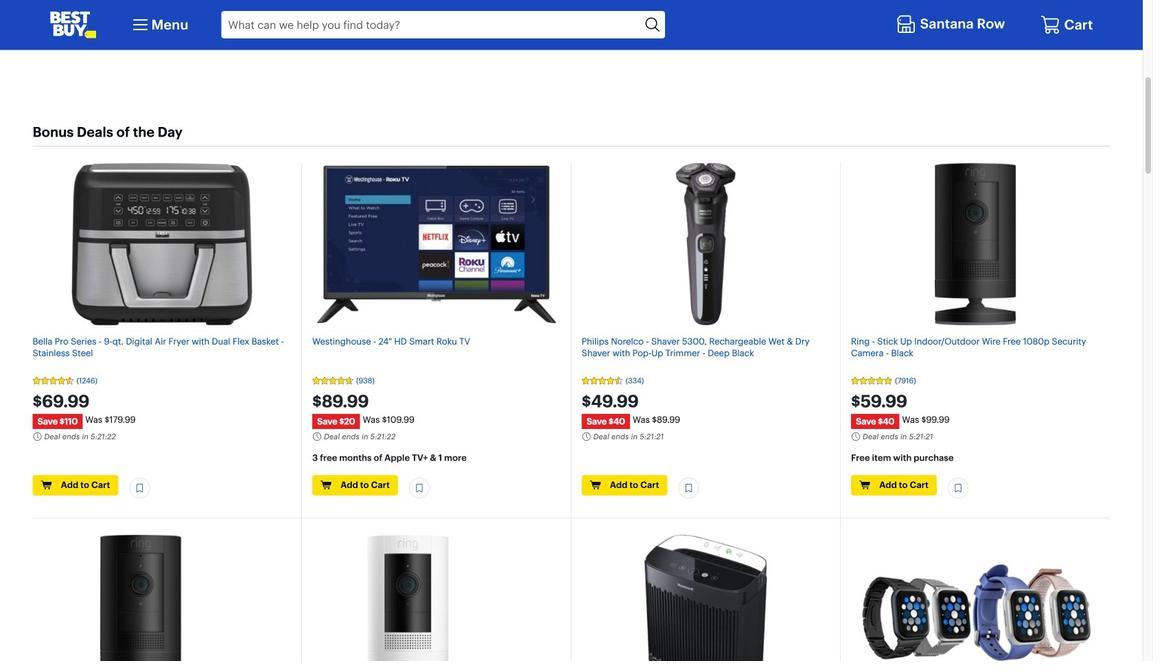 Task type: vqa. For each thing, say whether or not it's contained in the screenshot.
of
no



Task type: describe. For each thing, give the bounding box(es) containing it.
menu image
[[129, 14, 151, 36]]

1 save image from the left
[[415, 483, 424, 494]]

1 save image from the left
[[135, 483, 145, 494]]



Task type: locate. For each thing, give the bounding box(es) containing it.
save image
[[415, 483, 424, 494], [684, 483, 694, 494]]

Type to search. Navigate forward to hear suggestions text field
[[221, 11, 641, 38]]

0 horizontal spatial save image
[[415, 483, 424, 494]]

cart icon image
[[1041, 14, 1061, 35]]

2 save image from the left
[[954, 483, 963, 494]]

2 save image from the left
[[684, 483, 694, 494]]

1 horizontal spatial save image
[[954, 483, 963, 494]]

bestbuy.com image
[[50, 11, 96, 38]]

0 horizontal spatial save image
[[135, 483, 145, 494]]

save image
[[135, 483, 145, 494], [954, 483, 963, 494]]

1 horizontal spatial save image
[[684, 483, 694, 494]]



